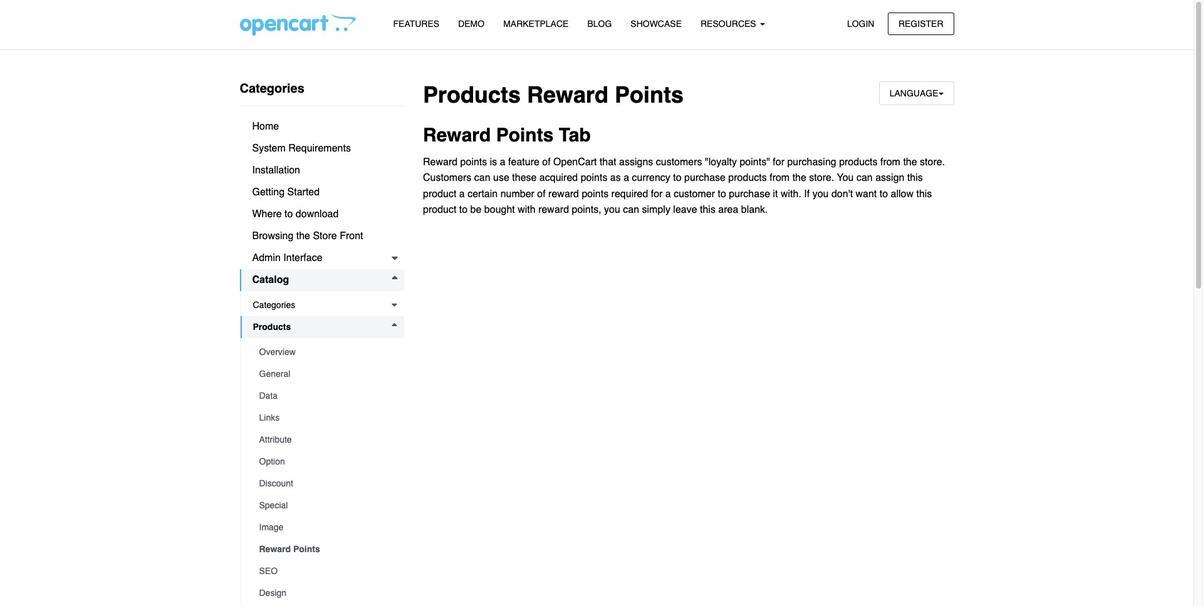Task type: describe. For each thing, give the bounding box(es) containing it.
points for reward points
[[293, 545, 320, 555]]

browsing
[[252, 231, 293, 242]]

seo link
[[247, 561, 404, 583]]

general link
[[247, 363, 404, 385]]

0 vertical spatial this
[[907, 172, 923, 184]]

0 vertical spatial store.
[[920, 156, 945, 168]]

0 vertical spatial you
[[812, 189, 829, 200]]

to left be
[[459, 205, 468, 216]]

features
[[393, 19, 439, 29]]

language
[[890, 88, 938, 98]]

a right is
[[500, 156, 505, 168]]

1 vertical spatial categories
[[253, 300, 295, 310]]

admin interface link
[[240, 248, 404, 269]]

general
[[259, 369, 290, 379]]

allow
[[891, 189, 914, 200]]

links link
[[247, 407, 404, 429]]

bought
[[484, 205, 515, 216]]

feature
[[508, 156, 539, 168]]

marketplace
[[503, 19, 569, 29]]

be
[[470, 205, 481, 216]]

currency
[[632, 172, 670, 184]]

data link
[[247, 385, 404, 407]]

catalog
[[252, 274, 289, 286]]

products link
[[240, 316, 404, 338]]

image link
[[247, 517, 404, 539]]

a up simply
[[665, 189, 671, 200]]

home link
[[240, 116, 404, 138]]

design
[[259, 588, 286, 598]]

customer
[[674, 189, 715, 200]]

assign
[[875, 172, 904, 184]]

blog
[[587, 19, 612, 29]]

points"
[[740, 156, 770, 168]]

front
[[340, 231, 363, 242]]

option link
[[247, 451, 404, 473]]

0 vertical spatial points
[[615, 82, 684, 108]]

categories link
[[240, 295, 404, 316]]

is
[[490, 156, 497, 168]]

points,
[[572, 205, 601, 216]]

you
[[837, 172, 854, 184]]

resources link
[[691, 13, 774, 35]]

1 horizontal spatial for
[[773, 156, 785, 168]]

system requirements link
[[240, 138, 404, 160]]

resources
[[701, 19, 759, 29]]

2 horizontal spatial can
[[857, 172, 873, 184]]

"loyalty
[[705, 156, 737, 168]]

2 product from the top
[[423, 205, 456, 216]]

attribute
[[259, 435, 292, 445]]

1 vertical spatial from
[[770, 172, 790, 184]]

reward for reward points tab
[[423, 124, 491, 146]]

features link
[[384, 13, 449, 35]]

overview
[[259, 347, 296, 357]]

to down customers
[[673, 172, 682, 184]]

products for products reward points
[[423, 82, 521, 108]]

0 horizontal spatial you
[[604, 205, 620, 216]]

showcase link
[[621, 13, 691, 35]]

a right as
[[624, 172, 629, 184]]

1 product from the top
[[423, 189, 456, 200]]

it
[[773, 189, 778, 200]]

0 horizontal spatial for
[[651, 189, 663, 200]]

reward points is a feature of opencart that assigns customers "loyalty points" for purchasing products from the store. customers can use these acquired points as a currency to purchase products from the store. you can assign this product a certain number of reward points required for a customer to purchase it with. if you don't want to allow this product to be bought with reward points, you can simply leave this area blank.
[[423, 156, 945, 216]]

login link
[[836, 12, 885, 35]]

demo
[[458, 19, 484, 29]]

blog link
[[578, 13, 621, 35]]

data
[[259, 391, 278, 401]]

showcase
[[631, 19, 682, 29]]

as
[[610, 172, 621, 184]]

with.
[[781, 189, 801, 200]]

area
[[718, 205, 738, 216]]

discount link
[[247, 473, 404, 495]]

register
[[899, 18, 943, 29]]

getting started
[[252, 187, 320, 198]]

getting
[[252, 187, 285, 198]]

2 vertical spatial points
[[582, 189, 609, 200]]

don't
[[831, 189, 853, 200]]

certain
[[468, 189, 498, 200]]

reward points link
[[247, 539, 404, 561]]

these
[[512, 172, 537, 184]]

installation
[[252, 165, 300, 176]]

that
[[600, 156, 616, 168]]

admin
[[252, 253, 281, 264]]

where to download link
[[240, 204, 404, 226]]

opencart
[[553, 156, 597, 168]]

system requirements
[[252, 143, 351, 154]]

marketplace link
[[494, 13, 578, 35]]

reward points
[[259, 545, 320, 555]]

tab
[[559, 124, 591, 146]]

opencart - open source shopping cart solution image
[[240, 13, 356, 36]]

use
[[493, 172, 509, 184]]

want
[[856, 189, 877, 200]]

download
[[296, 209, 339, 220]]

customers
[[423, 172, 471, 184]]

special link
[[247, 495, 404, 517]]

register link
[[888, 12, 954, 35]]

0 horizontal spatial can
[[474, 172, 490, 184]]

1 horizontal spatial purchase
[[729, 189, 770, 200]]

demo link
[[449, 13, 494, 35]]



Task type: vqa. For each thing, say whether or not it's contained in the screenshot.
for
yes



Task type: locate. For each thing, give the bounding box(es) containing it.
0 vertical spatial of
[[542, 156, 551, 168]]

0 vertical spatial from
[[880, 156, 900, 168]]

products up the reward points tab
[[423, 82, 521, 108]]

requirements
[[288, 143, 351, 154]]

0 horizontal spatial from
[[770, 172, 790, 184]]

the up if
[[792, 172, 806, 184]]

attribute link
[[247, 429, 404, 451]]

with
[[518, 205, 536, 216]]

0 vertical spatial purchase
[[684, 172, 726, 184]]

the left store
[[296, 231, 310, 242]]

1 horizontal spatial the
[[792, 172, 806, 184]]

reward points tab
[[423, 124, 591, 146]]

1 horizontal spatial can
[[623, 205, 639, 216]]

where
[[252, 209, 282, 220]]

categories down catalog
[[253, 300, 295, 310]]

product
[[423, 189, 456, 200], [423, 205, 456, 216]]

0 horizontal spatial points
[[293, 545, 320, 555]]

2 vertical spatial the
[[296, 231, 310, 242]]

1 horizontal spatial store.
[[920, 156, 945, 168]]

for
[[773, 156, 785, 168], [651, 189, 663, 200]]

products up you
[[839, 156, 878, 168]]

seo
[[259, 566, 278, 576]]

system
[[252, 143, 286, 154]]

0 vertical spatial points
[[460, 156, 487, 168]]

0 vertical spatial for
[[773, 156, 785, 168]]

this right the allow
[[916, 189, 932, 200]]

categories up the home
[[240, 81, 304, 96]]

0 horizontal spatial store.
[[809, 172, 834, 184]]

0 horizontal spatial products
[[728, 172, 767, 184]]

2 horizontal spatial the
[[903, 156, 917, 168]]

points up points,
[[582, 189, 609, 200]]

links
[[259, 413, 280, 423]]

0 vertical spatial product
[[423, 189, 456, 200]]

this left area
[[700, 205, 716, 216]]

you
[[812, 189, 829, 200], [604, 205, 620, 216]]

2 vertical spatial points
[[293, 545, 320, 555]]

simply
[[642, 205, 670, 216]]

can up certain
[[474, 172, 490, 184]]

products down points"
[[728, 172, 767, 184]]

from up assign
[[880, 156, 900, 168]]

browsing the store front
[[252, 231, 363, 242]]

overview link
[[247, 342, 404, 363]]

2 vertical spatial this
[[700, 205, 716, 216]]

products reward points
[[423, 82, 684, 108]]

1 horizontal spatial you
[[812, 189, 829, 200]]

1 vertical spatial points
[[581, 172, 607, 184]]

can down 'required'
[[623, 205, 639, 216]]

purchase
[[684, 172, 726, 184], [729, 189, 770, 200]]

0 vertical spatial the
[[903, 156, 917, 168]]

admin interface
[[252, 253, 322, 264]]

1 vertical spatial reward
[[538, 205, 569, 216]]

0 horizontal spatial products
[[253, 322, 291, 332]]

language button
[[879, 81, 954, 106]]

to
[[673, 172, 682, 184], [718, 189, 726, 200], [880, 189, 888, 200], [459, 205, 468, 216], [285, 209, 293, 220]]

can up want
[[857, 172, 873, 184]]

a
[[500, 156, 505, 168], [624, 172, 629, 184], [459, 189, 465, 200], [665, 189, 671, 200]]

purchase up blank.
[[729, 189, 770, 200]]

to right where
[[285, 209, 293, 220]]

1 horizontal spatial points
[[496, 124, 554, 146]]

purchase up customer
[[684, 172, 726, 184]]

1 vertical spatial you
[[604, 205, 620, 216]]

1 horizontal spatial products
[[839, 156, 878, 168]]

reward for reward points
[[259, 545, 291, 555]]

of up acquired
[[542, 156, 551, 168]]

for up simply
[[651, 189, 663, 200]]

1 vertical spatial this
[[916, 189, 932, 200]]

you down 'required'
[[604, 205, 620, 216]]

reward down acquired
[[548, 189, 579, 200]]

customers
[[656, 156, 702, 168]]

0 vertical spatial reward
[[548, 189, 579, 200]]

1 vertical spatial product
[[423, 205, 456, 216]]

purchasing
[[787, 156, 836, 168]]

of down acquired
[[537, 189, 546, 200]]

interface
[[283, 253, 322, 264]]

products
[[423, 82, 521, 108], [253, 322, 291, 332]]

0 vertical spatial products
[[423, 82, 521, 108]]

blank.
[[741, 205, 768, 216]]

a left certain
[[459, 189, 465, 200]]

0 vertical spatial categories
[[240, 81, 304, 96]]

special
[[259, 501, 288, 511]]

this up the allow
[[907, 172, 923, 184]]

1 horizontal spatial from
[[880, 156, 900, 168]]

image
[[259, 523, 283, 533]]

1 vertical spatial products
[[728, 172, 767, 184]]

number
[[500, 189, 534, 200]]

reward for reward points is a feature of opencart that assigns customers "loyalty points" for purchasing products from the store. customers can use these acquired points as a currency to purchase products from the store. you can assign this product a certain number of reward points required for a customer to purchase it with. if you don't want to allow this product to be bought with reward points, you can simply leave this area blank.
[[423, 156, 458, 168]]

0 horizontal spatial the
[[296, 231, 310, 242]]

the
[[903, 156, 917, 168], [792, 172, 806, 184], [296, 231, 310, 242]]

0 horizontal spatial purchase
[[684, 172, 726, 184]]

store
[[313, 231, 337, 242]]

points
[[615, 82, 684, 108], [496, 124, 554, 146], [293, 545, 320, 555]]

installation link
[[240, 160, 404, 182]]

points for reward points tab
[[496, 124, 554, 146]]

the up assign
[[903, 156, 917, 168]]

from
[[880, 156, 900, 168], [770, 172, 790, 184]]

for right points"
[[773, 156, 785, 168]]

to down assign
[[880, 189, 888, 200]]

1 vertical spatial store.
[[809, 172, 834, 184]]

started
[[287, 187, 320, 198]]

getting started link
[[240, 182, 404, 204]]

points
[[460, 156, 487, 168], [581, 172, 607, 184], [582, 189, 609, 200]]

0 vertical spatial products
[[839, 156, 878, 168]]

1 vertical spatial the
[[792, 172, 806, 184]]

1 vertical spatial products
[[253, 322, 291, 332]]

reward right with
[[538, 205, 569, 216]]

1 vertical spatial for
[[651, 189, 663, 200]]

you right if
[[812, 189, 829, 200]]

to up area
[[718, 189, 726, 200]]

products up overview
[[253, 322, 291, 332]]

2 horizontal spatial points
[[615, 82, 684, 108]]

catalog link
[[240, 269, 404, 291]]

required
[[611, 189, 648, 200]]

1 vertical spatial of
[[537, 189, 546, 200]]

1 horizontal spatial products
[[423, 82, 521, 108]]

1 vertical spatial points
[[496, 124, 554, 146]]

option
[[259, 457, 285, 467]]

browsing the store front link
[[240, 226, 404, 248]]

if
[[804, 189, 810, 200]]

store.
[[920, 156, 945, 168], [809, 172, 834, 184]]

points left is
[[460, 156, 487, 168]]

discount
[[259, 479, 293, 489]]

home
[[252, 121, 279, 132]]

design link
[[247, 583, 404, 605]]

points down that
[[581, 172, 607, 184]]

from up the it
[[770, 172, 790, 184]]

reward
[[527, 82, 608, 108], [423, 124, 491, 146], [423, 156, 458, 168], [259, 545, 291, 555]]

products for products
[[253, 322, 291, 332]]

where to download
[[252, 209, 339, 220]]

reward inside reward points is a feature of opencart that assigns customers "loyalty points" for purchasing products from the store. customers can use these acquired points as a currency to purchase products from the store. you can assign this product a certain number of reward points required for a customer to purchase it with. if you don't want to allow this product to be bought with reward points, you can simply leave this area blank.
[[423, 156, 458, 168]]

1 vertical spatial purchase
[[729, 189, 770, 200]]



